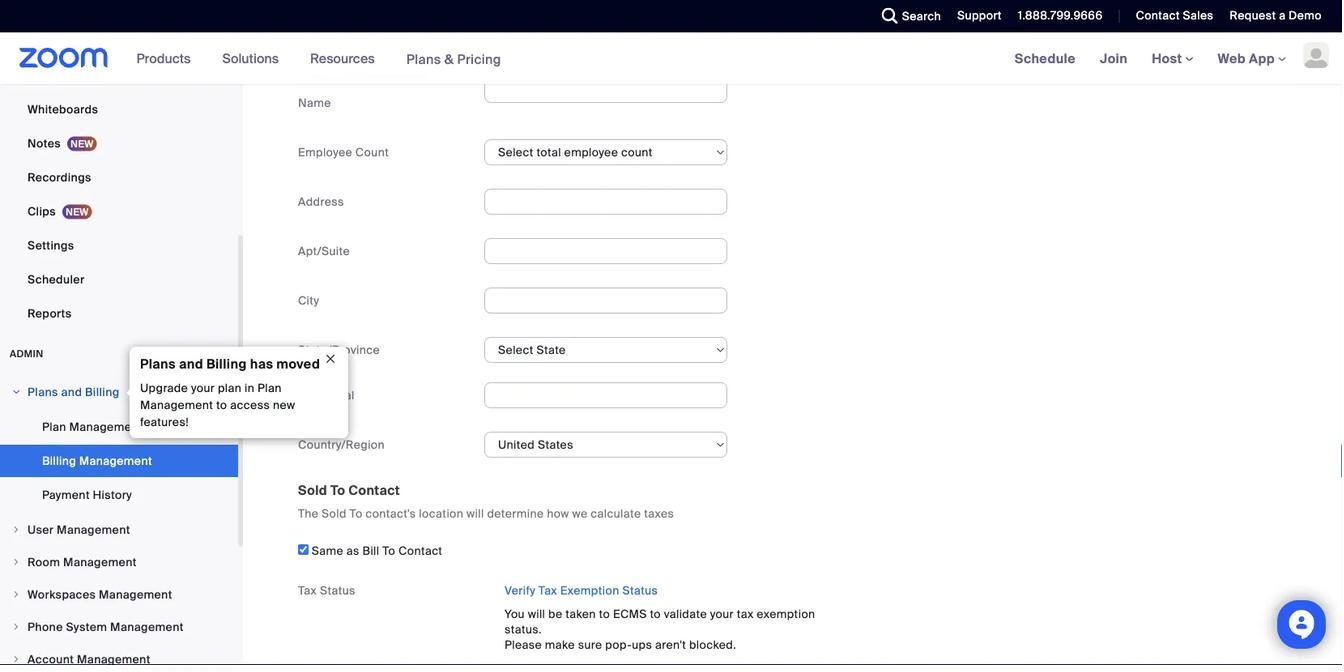Task type: vqa. For each thing, say whether or not it's contained in the screenshot.
tab list
no



Task type: describe. For each thing, give the bounding box(es) containing it.
devices
[[79, 68, 124, 83]]

plans and billing has moved
[[140, 355, 320, 372]]

address
[[298, 194, 344, 209]]

phone for phone number
[[298, 20, 334, 35]]

whiteboards link
[[0, 93, 238, 126]]

same
[[312, 544, 344, 559]]

clips link
[[0, 195, 238, 228]]

management for plan management
[[69, 419, 142, 434]]

1 horizontal spatial to
[[350, 506, 363, 521]]

2 tax from the left
[[539, 583, 558, 598]]

payment history
[[42, 488, 132, 502]]

state/province
[[298, 342, 380, 357]]

web app
[[1219, 50, 1276, 67]]

personal devices
[[28, 68, 124, 83]]

to for ecms
[[650, 606, 661, 621]]

you will be taken to ecms to validate your tax exemption status. please make sure pop-ups aren't blocked.
[[505, 606, 816, 652]]

resources button
[[310, 32, 382, 84]]

workspaces
[[28, 587, 96, 602]]

you
[[505, 606, 525, 621]]

management for billing management
[[79, 453, 152, 468]]

ups
[[632, 637, 653, 652]]

whiteboards
[[28, 102, 98, 117]]

support
[[958, 8, 1002, 23]]

1 vertical spatial sold
[[322, 506, 347, 521]]

we
[[573, 506, 588, 521]]

tax status
[[298, 583, 356, 598]]

features!
[[140, 415, 189, 430]]

scheduler
[[28, 272, 85, 287]]

right image for room management
[[11, 558, 21, 567]]

please
[[505, 637, 542, 652]]

plans & pricing
[[407, 50, 502, 67]]

request a demo
[[1231, 8, 1323, 23]]

demo
[[1290, 8, 1323, 23]]

management down workspaces management menu item
[[110, 620, 184, 635]]

name
[[298, 95, 331, 110]]

be
[[549, 606, 563, 621]]

status.
[[505, 622, 542, 637]]

your inside upgrade your plan in plan management to access new features!
[[191, 381, 215, 396]]

workspaces management menu item
[[0, 579, 238, 610]]

side navigation navigation
[[0, 0, 243, 665]]

management for workspaces management
[[99, 587, 172, 602]]

right image for plans
[[11, 387, 21, 397]]

access
[[230, 398, 270, 413]]

how
[[547, 506, 570, 521]]

plans and billing has moved tooltip
[[126, 347, 349, 438]]

schedule link
[[1003, 32, 1089, 84]]

1 status from the left
[[320, 583, 356, 598]]

0 vertical spatial sold
[[298, 482, 327, 499]]

your inside you will be taken to ecms to validate your tax exemption status. please make sure pop-ups aren't blocked.
[[711, 606, 734, 621]]

room management
[[28, 555, 137, 570]]

search
[[903, 9, 942, 24]]

pricing
[[457, 50, 502, 67]]

sure
[[578, 637, 603, 652]]

management inside upgrade your plan in plan management to access new features!
[[140, 398, 213, 413]]

scheduler link
[[0, 263, 238, 296]]

join link
[[1089, 32, 1140, 84]]

aren't
[[656, 637, 687, 652]]

a
[[1280, 8, 1287, 23]]

reports
[[28, 306, 72, 321]]

and for plans and billing has moved
[[179, 355, 203, 372]]

history
[[93, 488, 132, 502]]

schedule
[[1015, 50, 1076, 67]]

admin
[[10, 348, 44, 360]]

new
[[273, 398, 295, 413]]

billing management link
[[0, 445, 238, 477]]

as
[[347, 544, 360, 559]]

contact's
[[366, 506, 416, 521]]

number
[[337, 20, 381, 35]]

meetings navigation
[[1003, 32, 1343, 86]]

moved
[[277, 355, 320, 372]]

management for user management
[[57, 522, 130, 537]]

bill
[[363, 544, 380, 559]]

employee count
[[298, 144, 389, 159]]

plan inside upgrade your plan in plan management to access new features!
[[258, 381, 282, 396]]

phone system management
[[28, 620, 184, 635]]

plans for plans and billing has moved
[[140, 355, 176, 372]]

plans and billing
[[28, 385, 120, 400]]

system
[[66, 620, 107, 635]]

has
[[250, 355, 273, 372]]

room
[[28, 555, 60, 570]]

payment
[[42, 488, 90, 502]]

phone number
[[298, 20, 381, 35]]

apt/suite
[[298, 243, 350, 258]]

plan management
[[42, 419, 142, 434]]

recordings link
[[0, 161, 238, 194]]

billing for plans and billing
[[85, 385, 120, 400]]

2 vertical spatial to
[[383, 544, 396, 559]]

search button
[[870, 0, 946, 32]]

in
[[245, 381, 255, 396]]

request
[[1231, 8, 1277, 23]]

web app button
[[1219, 50, 1287, 67]]

management for room management
[[63, 555, 137, 570]]

zip/postal
[[298, 388, 355, 403]]



Task type: locate. For each thing, give the bounding box(es) containing it.
right image left system
[[11, 622, 21, 632]]

1 horizontal spatial will
[[528, 606, 546, 621]]

company/organization name
[[298, 69, 426, 110]]

profile picture image
[[1304, 42, 1330, 68]]

plan
[[218, 381, 242, 396]]

1 horizontal spatial plan
[[258, 381, 282, 396]]

None text field
[[485, 77, 728, 103], [485, 189, 728, 215], [485, 382, 728, 408], [485, 77, 728, 103], [485, 189, 728, 215], [485, 382, 728, 408]]

2 horizontal spatial billing
[[207, 355, 247, 372]]

company/organization
[[298, 69, 426, 84]]

billing up payment
[[42, 453, 76, 468]]

join
[[1101, 50, 1128, 67]]

right image
[[11, 387, 21, 397], [11, 622, 21, 632]]

sold
[[298, 482, 327, 499], [322, 506, 347, 521]]

management down the plan management link
[[79, 453, 152, 468]]

3 right image from the top
[[11, 590, 21, 600]]

1 vertical spatial phone
[[28, 620, 63, 635]]

notes link
[[0, 127, 238, 160]]

0 horizontal spatial your
[[191, 381, 215, 396]]

to inside upgrade your plan in plan management to access new features!
[[216, 398, 227, 413]]

will inside the sold to contact the sold to contact's location will determine how we calculate taxes
[[467, 506, 484, 521]]

plans and billing menu
[[0, 411, 238, 513]]

to for management
[[216, 398, 227, 413]]

billing inside menu
[[42, 453, 76, 468]]

0 vertical spatial plans
[[407, 50, 441, 67]]

plans up upgrade
[[140, 355, 176, 372]]

0 horizontal spatial tax
[[298, 583, 317, 598]]

to right taken
[[599, 606, 610, 621]]

pop-
[[606, 637, 632, 652]]

1 horizontal spatial your
[[711, 606, 734, 621]]

resources
[[310, 50, 375, 67]]

sold to contact the sold to contact's location will determine how we calculate taxes
[[298, 482, 675, 521]]

contact up contact's
[[349, 482, 400, 499]]

upgrade
[[140, 381, 188, 396]]

billing up plan
[[207, 355, 247, 372]]

tax
[[737, 606, 754, 621]]

close image
[[318, 352, 344, 366]]

management up room management
[[57, 522, 130, 537]]

2 status from the left
[[623, 583, 658, 598]]

settings link
[[0, 229, 238, 262]]

2 right image from the top
[[11, 622, 21, 632]]

right image down admin
[[11, 387, 21, 397]]

and inside tooltip
[[179, 355, 203, 372]]

phone inside phone system management menu item
[[28, 620, 63, 635]]

2 right image from the top
[[11, 558, 21, 567]]

count
[[356, 144, 389, 159]]

verify tax exemption status
[[505, 583, 658, 598]]

right image inside room management menu item
[[11, 558, 21, 567]]

management down room management menu item
[[99, 587, 172, 602]]

upgrade your plan in plan management to access new features!
[[140, 381, 295, 430]]

personal devices link
[[0, 59, 238, 92]]

0 vertical spatial to
[[331, 482, 345, 499]]

phone down workspaces
[[28, 620, 63, 635]]

plans and billing menu item
[[0, 377, 238, 411]]

status down the same
[[320, 583, 356, 598]]

1 vertical spatial and
[[61, 385, 82, 400]]

1 vertical spatial plans
[[140, 355, 176, 372]]

calculate
[[591, 506, 641, 521]]

plan right in
[[258, 381, 282, 396]]

products
[[137, 50, 191, 67]]

workspaces management
[[28, 587, 172, 602]]

1 vertical spatial billing
[[85, 385, 120, 400]]

personal menu menu
[[0, 0, 238, 331]]

1 tax from the left
[[298, 583, 317, 598]]

your left plan
[[191, 381, 215, 396]]

&
[[445, 50, 454, 67]]

0 vertical spatial contact
[[1137, 8, 1181, 23]]

status up ecms
[[623, 583, 658, 598]]

1 horizontal spatial tax
[[539, 583, 558, 598]]

right image inside 'plans and billing' menu item
[[11, 387, 21, 397]]

billing up plan management at the bottom
[[85, 385, 120, 400]]

0 horizontal spatial to
[[216, 398, 227, 413]]

location
[[419, 506, 464, 521]]

plans
[[407, 50, 441, 67], [140, 355, 176, 372], [28, 385, 58, 400]]

0 vertical spatial will
[[467, 506, 484, 521]]

and up plan management at the bottom
[[61, 385, 82, 400]]

and inside menu item
[[61, 385, 82, 400]]

1 horizontal spatial plans
[[140, 355, 176, 372]]

sales
[[1184, 8, 1214, 23]]

to left contact's
[[350, 506, 363, 521]]

will
[[467, 506, 484, 521], [528, 606, 546, 621]]

1 horizontal spatial billing
[[85, 385, 120, 400]]

1 horizontal spatial phone
[[298, 20, 334, 35]]

and for plans and billing
[[61, 385, 82, 400]]

plans for plans and billing
[[28, 385, 58, 400]]

contact down location
[[399, 544, 443, 559]]

to right 'bill'
[[383, 544, 396, 559]]

right image for phone
[[11, 622, 21, 632]]

billing
[[207, 355, 247, 372], [85, 385, 120, 400], [42, 453, 76, 468]]

host
[[1153, 50, 1186, 67]]

1 right image from the top
[[11, 387, 21, 397]]

your
[[191, 381, 215, 396], [711, 606, 734, 621]]

contact sales link
[[1124, 0, 1218, 32], [1137, 8, 1214, 23]]

billing inside tooltip
[[207, 355, 247, 372]]

None checkbox
[[298, 544, 309, 555]]

0 horizontal spatial and
[[61, 385, 82, 400]]

plans for plans & pricing
[[407, 50, 441, 67]]

contact
[[1137, 8, 1181, 23], [349, 482, 400, 499], [399, 544, 443, 559]]

will inside you will be taken to ecms to validate your tax exemption status. please make sure pop-ups aren't blocked.
[[528, 606, 546, 621]]

billing for plans and billing has moved
[[207, 355, 247, 372]]

payment history link
[[0, 479, 238, 511]]

2 horizontal spatial plans
[[407, 50, 441, 67]]

plans left &
[[407, 50, 441, 67]]

0 horizontal spatial phone
[[28, 620, 63, 635]]

validate
[[664, 606, 708, 621]]

plans inside product information navigation
[[407, 50, 441, 67]]

request a demo link
[[1218, 0, 1343, 32], [1231, 8, 1323, 23]]

right image inside phone system management menu item
[[11, 622, 21, 632]]

tax up "be"
[[539, 583, 558, 598]]

2 vertical spatial plans
[[28, 385, 58, 400]]

2 horizontal spatial to
[[383, 544, 396, 559]]

web
[[1219, 50, 1247, 67]]

plans inside menu item
[[28, 385, 58, 400]]

and up upgrade
[[179, 355, 203, 372]]

0 horizontal spatial to
[[331, 482, 345, 499]]

city
[[298, 293, 319, 308]]

None text field
[[485, 14, 728, 40], [485, 238, 728, 264], [485, 288, 728, 313], [485, 14, 728, 40], [485, 238, 728, 264], [485, 288, 728, 313]]

user management
[[28, 522, 130, 537]]

right image for workspaces management
[[11, 590, 21, 600]]

right image inside "user management" menu item
[[11, 525, 21, 535]]

plans down admin
[[28, 385, 58, 400]]

phone for phone system management
[[28, 620, 63, 635]]

blocked.
[[690, 637, 737, 652]]

banner
[[0, 32, 1343, 86]]

0 vertical spatial plan
[[258, 381, 282, 396]]

1 horizontal spatial status
[[623, 583, 658, 598]]

to
[[216, 398, 227, 413], [599, 606, 610, 621], [650, 606, 661, 621]]

management up workspaces management on the bottom
[[63, 555, 137, 570]]

0 horizontal spatial status
[[320, 583, 356, 598]]

taxes
[[644, 506, 675, 521]]

phone system management menu item
[[0, 612, 238, 643]]

0 vertical spatial billing
[[207, 355, 247, 372]]

1 vertical spatial your
[[711, 606, 734, 621]]

1 right image from the top
[[11, 525, 21, 535]]

1 vertical spatial right image
[[11, 622, 21, 632]]

product information navigation
[[124, 32, 514, 86]]

to right ecms
[[650, 606, 661, 621]]

plans inside tooltip
[[140, 355, 176, 372]]

to down country/region
[[331, 482, 345, 499]]

billing inside menu item
[[85, 385, 120, 400]]

taken
[[566, 606, 596, 621]]

room management menu item
[[0, 547, 238, 578]]

host button
[[1153, 50, 1194, 67]]

1 vertical spatial will
[[528, 606, 546, 621]]

contact sales
[[1137, 8, 1214, 23]]

plan management link
[[0, 411, 238, 443]]

ecms
[[613, 606, 647, 621]]

right image
[[11, 525, 21, 535], [11, 558, 21, 567], [11, 590, 21, 600], [11, 655, 21, 665]]

billing management
[[42, 453, 152, 468]]

user
[[28, 522, 54, 537]]

1.888.799.9666 button
[[1006, 0, 1107, 32], [1019, 8, 1103, 23]]

0 horizontal spatial plans
[[28, 385, 58, 400]]

contact left sales on the right top of the page
[[1137, 8, 1181, 23]]

0 vertical spatial phone
[[298, 20, 334, 35]]

solutions
[[222, 50, 279, 67]]

settings
[[28, 238, 74, 253]]

2 vertical spatial billing
[[42, 453, 76, 468]]

1 vertical spatial plan
[[42, 419, 66, 434]]

admin menu menu
[[0, 377, 238, 665]]

0 horizontal spatial plan
[[42, 419, 66, 434]]

0 vertical spatial and
[[179, 355, 203, 372]]

1 vertical spatial contact
[[349, 482, 400, 499]]

0 vertical spatial your
[[191, 381, 215, 396]]

products button
[[137, 32, 198, 84]]

0 vertical spatial right image
[[11, 387, 21, 397]]

banner containing products
[[0, 32, 1343, 86]]

2 horizontal spatial to
[[650, 606, 661, 621]]

user management menu item
[[0, 515, 238, 545]]

plan
[[258, 381, 282, 396], [42, 419, 66, 434]]

2 vertical spatial contact
[[399, 544, 443, 559]]

contact inside the sold to contact the sold to contact's location will determine how we calculate taxes
[[349, 482, 400, 499]]

tax down the same
[[298, 583, 317, 598]]

management up billing management
[[69, 419, 142, 434]]

right image for user management
[[11, 525, 21, 535]]

4 right image from the top
[[11, 655, 21, 665]]

determine
[[487, 506, 544, 521]]

the
[[298, 506, 319, 521]]

sold right the
[[322, 506, 347, 521]]

0 horizontal spatial will
[[467, 506, 484, 521]]

exemption
[[561, 583, 620, 598]]

notes
[[28, 136, 61, 151]]

menu item
[[0, 644, 238, 665]]

management
[[140, 398, 213, 413], [69, 419, 142, 434], [79, 453, 152, 468], [57, 522, 130, 537], [63, 555, 137, 570], [99, 587, 172, 602], [110, 620, 184, 635]]

personal
[[28, 68, 76, 83]]

1 horizontal spatial and
[[179, 355, 203, 372]]

will right location
[[467, 506, 484, 521]]

same as bill to contact
[[309, 544, 443, 559]]

plan inside menu
[[42, 419, 66, 434]]

tax
[[298, 583, 317, 598], [539, 583, 558, 598]]

right image inside workspaces management menu item
[[11, 590, 21, 600]]

solutions button
[[222, 32, 286, 84]]

make
[[545, 637, 575, 652]]

clips
[[28, 204, 56, 219]]

1 vertical spatial to
[[350, 506, 363, 521]]

phone up resources
[[298, 20, 334, 35]]

0 horizontal spatial billing
[[42, 453, 76, 468]]

your left tax
[[711, 606, 734, 621]]

verify
[[505, 583, 536, 598]]

1 horizontal spatial to
[[599, 606, 610, 621]]

to down plan
[[216, 398, 227, 413]]

zoom logo image
[[19, 48, 108, 68]]

plans & pricing link
[[407, 50, 502, 67], [407, 50, 502, 67]]

management up features! in the bottom left of the page
[[140, 398, 213, 413]]

plan down plans and billing on the left bottom of the page
[[42, 419, 66, 434]]

will left "be"
[[528, 606, 546, 621]]

sold up the
[[298, 482, 327, 499]]

app
[[1250, 50, 1276, 67]]



